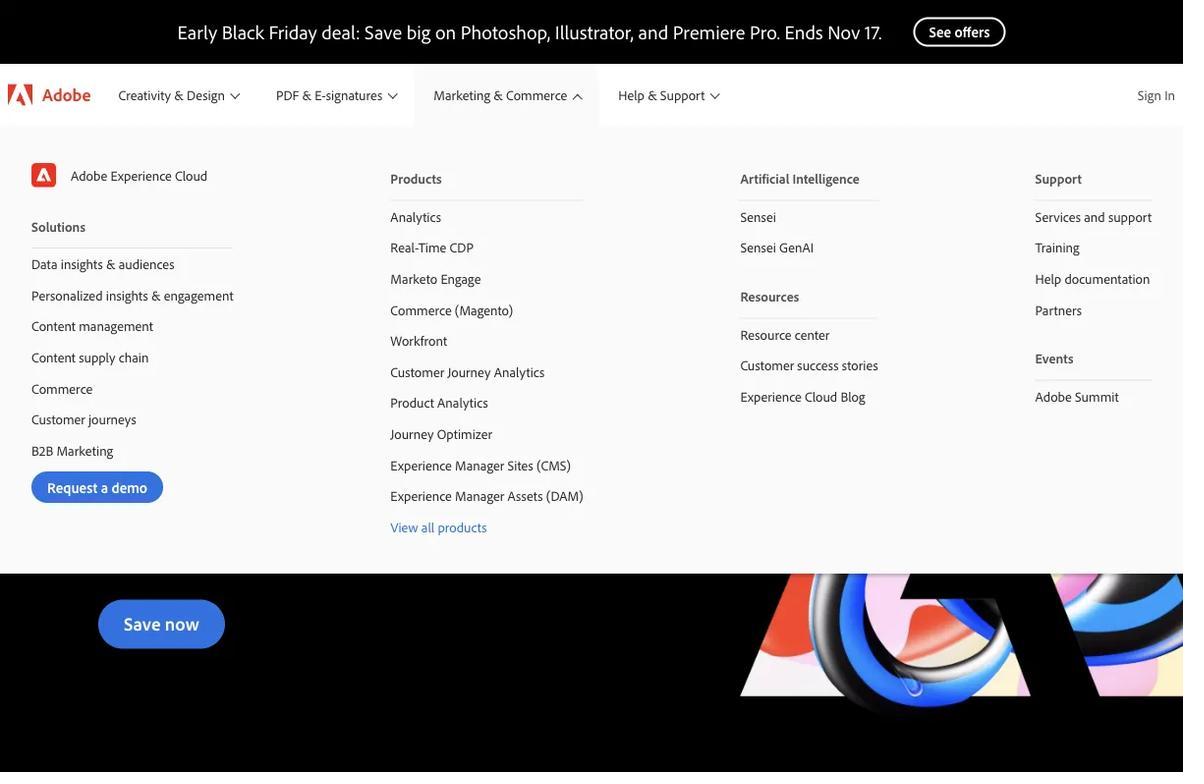 Task type: locate. For each thing, give the bounding box(es) containing it.
intelligence
[[793, 170, 860, 187]]

sensei for sensei genai
[[740, 239, 776, 256]]

manager for sites
[[455, 456, 504, 474]]

0 horizontal spatial save
[[124, 612, 161, 635]]

0 horizontal spatial and
[[478, 482, 511, 509]]

0 horizontal spatial commerce
[[31, 380, 93, 397]]

content
[[31, 318, 76, 335], [31, 349, 76, 366]]

0 horizontal spatial nov
[[487, 514, 523, 542]]

2 horizontal spatial customer
[[740, 357, 794, 374]]

0 vertical spatial adobe
[[42, 84, 91, 106]]

premiere left the 'pro.'
[[673, 19, 745, 44]]

a
[[101, 478, 108, 497]]

illustrator,
[[555, 19, 634, 44], [240, 482, 327, 509]]

pro.
[[750, 19, 780, 44]]

1 vertical spatial commerce
[[391, 301, 452, 318]]

insights down data insights & audiences link
[[106, 287, 148, 304]]

personalized insights & engagement link
[[0, 280, 265, 311]]

0 vertical spatial ends
[[785, 19, 823, 44]]

and down the experience manager sites (cms) link
[[478, 482, 511, 509]]

customer for customer journeys
[[31, 411, 85, 428]]

1 vertical spatial marketing
[[56, 442, 113, 459]]

help & support button
[[599, 64, 736, 126]]

1 vertical spatial black
[[201, 355, 299, 409]]

see inside 'see offers' link
[[929, 23, 951, 41]]

premiere up regularly at us$22.99 element
[[355, 482, 435, 509]]

illustrator, inside buy photoshop, illustrator, or premiere pro, and save for the first six months.
[[240, 482, 327, 509]]

1 horizontal spatial see
[[929, 23, 951, 41]]

1 sensei from the top
[[740, 208, 776, 225]]

1 manager from the top
[[455, 456, 504, 474]]

adobe
[[42, 84, 91, 106], [71, 166, 107, 184], [1035, 388, 1072, 405]]

save now
[[124, 612, 199, 635]]

support heading
[[1035, 157, 1152, 201]]

. left all
[[410, 514, 413, 542]]

friday left deal:
[[269, 19, 317, 44]]

1 vertical spatial ends
[[440, 514, 482, 542]]

marketing & commerce
[[434, 86, 567, 103]]

analytics up optimizer
[[437, 394, 488, 411]]

content left supply
[[31, 349, 76, 366]]

pdf & e-signatures
[[276, 86, 383, 103]]

analytics
[[391, 208, 441, 225], [494, 363, 545, 380], [437, 394, 488, 411]]

get
[[98, 409, 162, 463]]

2 manager from the top
[[455, 487, 504, 505]]

0 vertical spatial .
[[410, 514, 413, 542]]

0 horizontal spatial journey
[[391, 425, 434, 442]]

early for early black friday deal: save big on photoshop, illustrator, and premiere pro. ends nov 17.
[[177, 19, 217, 44]]

adobe link
[[0, 64, 99, 126]]

photoshop, up six
[[137, 482, 235, 509]]

customer inside customer journey analytics "link"
[[391, 363, 444, 380]]

1 vertical spatial illustrator,
[[240, 482, 327, 509]]

adobe down events
[[1035, 388, 1072, 405]]

black up the design in the top left of the page
[[222, 19, 264, 44]]

1 vertical spatial .
[[149, 546, 152, 574]]

friday inside early black friday deal. get 25% off.
[[309, 355, 421, 409]]

customer down resource
[[740, 357, 794, 374]]

ends right the 'pro.'
[[785, 19, 823, 44]]

1 vertical spatial photoshop,
[[137, 482, 235, 509]]

2 horizontal spatial and
[[1084, 208, 1105, 225]]

2 vertical spatial and
[[478, 482, 511, 509]]

customer up b2b marketing
[[31, 411, 85, 428]]

analytics up real-
[[391, 208, 441, 225]]

0 horizontal spatial customer
[[31, 411, 85, 428]]

customer for customer journey analytics
[[391, 363, 444, 380]]

experience up solutions heading
[[110, 166, 172, 184]]

1 vertical spatial help
[[1035, 270, 1062, 287]]

marketing down customer journeys
[[56, 442, 113, 459]]

insights
[[61, 255, 103, 273], [106, 287, 148, 304]]

b2b marketing link
[[0, 435, 265, 466]]

help inside popup button
[[618, 86, 645, 103]]

offers
[[955, 23, 990, 41]]

experience for experience manager sites (cms)
[[391, 456, 452, 474]]

0 vertical spatial help
[[618, 86, 645, 103]]

analytics down workfront link
[[494, 363, 545, 380]]

black
[[222, 19, 264, 44], [201, 355, 299, 409]]

adobe experience cloud link
[[0, 157, 265, 193]]

experience up all
[[391, 487, 452, 505]]

1 vertical spatial analytics
[[494, 363, 545, 380]]

personalized insights & engagement
[[31, 287, 233, 304]]

0 vertical spatial journey
[[447, 363, 491, 380]]

pdf
[[276, 86, 299, 103]]

demo
[[112, 478, 147, 497]]

& inside data insights & audiences link
[[106, 255, 116, 273]]

help & support
[[618, 86, 705, 103]]

1 vertical spatial adobe
[[71, 166, 107, 184]]

25%
[[172, 409, 252, 463]]

see left "offers"
[[929, 23, 951, 41]]

commerce down early black friday deal: save big on photoshop, illustrator, and premiere pro. ends nov 17.
[[506, 86, 567, 103]]

0 vertical spatial marketing
[[434, 86, 490, 103]]

experience down journey optimizer
[[391, 456, 452, 474]]

journey optimizer link
[[359, 418, 615, 449]]

99
[[413, 514, 435, 542]]

experience for experience cloud blog
[[740, 388, 802, 405]]

photoshop, inside buy photoshop, illustrator, or premiere pro, and save for the first six months.
[[137, 482, 235, 509]]

cloud
[[175, 166, 208, 184], [805, 388, 838, 405]]

0 horizontal spatial see
[[552, 514, 584, 542]]

1 horizontal spatial customer
[[391, 363, 444, 380]]

resource center
[[740, 326, 830, 343]]

0 vertical spatial nov
[[828, 19, 860, 44]]

0 horizontal spatial premiere
[[355, 482, 435, 509]]

0 vertical spatial manager
[[455, 456, 504, 474]]

pdf & e-signatures button
[[256, 64, 414, 126]]

help documentation link
[[1004, 263, 1183, 294]]

cloud down 'success'
[[805, 388, 838, 405]]

photoshop, right on
[[461, 19, 551, 44]]

premiere
[[673, 19, 745, 44], [355, 482, 435, 509]]

big
[[407, 19, 431, 44]]

experience down customer success stories link
[[740, 388, 802, 405]]

0 vertical spatial illustrator,
[[555, 19, 634, 44]]

friday down 'workfront' at left
[[309, 355, 421, 409]]

0 vertical spatial see
[[929, 23, 951, 41]]

save left now
[[124, 612, 161, 635]]

content inside "content management" link
[[31, 318, 76, 335]]

0 vertical spatial sensei
[[740, 208, 776, 225]]

journey
[[447, 363, 491, 380], [391, 425, 434, 442]]

and
[[638, 19, 668, 44], [1084, 208, 1105, 225], [478, 482, 511, 509]]

1 content from the top
[[31, 318, 76, 335]]

commerce up 'workfront' at left
[[391, 301, 452, 318]]

ends down the pro,
[[440, 514, 482, 542]]

nov
[[828, 19, 860, 44], [487, 514, 523, 542]]

0 horizontal spatial insights
[[61, 255, 103, 273]]

black down early black friday deal. get 25% off. image
[[201, 355, 299, 409]]

customer inside customer journeys link
[[31, 411, 85, 428]]

data
[[31, 255, 58, 273]]

illustrator, left or
[[240, 482, 327, 509]]

and up help & support
[[638, 19, 668, 44]]

journey down product
[[391, 425, 434, 442]]

save
[[516, 482, 555, 509]]

journey down workfront link
[[447, 363, 491, 380]]

0 vertical spatial content
[[31, 318, 76, 335]]

cloud up solutions heading
[[175, 166, 208, 184]]

& inside help & support popup button
[[648, 86, 657, 103]]

content down personalized
[[31, 318, 76, 335]]

journey inside "link"
[[447, 363, 491, 380]]

marketo engage
[[391, 270, 481, 287]]

(magento)
[[455, 301, 513, 318]]

1 vertical spatial premiere
[[355, 482, 435, 509]]

center
[[795, 326, 830, 343]]

0 horizontal spatial support
[[660, 86, 705, 103]]

customer down 'workfront' at left
[[391, 363, 444, 380]]

experience
[[110, 166, 172, 184], [740, 388, 802, 405], [391, 456, 452, 474], [391, 487, 452, 505]]

premiere inside buy photoshop, illustrator, or premiere pro, and save for the first six months.
[[355, 482, 435, 509]]

manager for assets
[[455, 487, 504, 505]]

friday for deal.
[[309, 355, 421, 409]]

0 horizontal spatial cloud
[[175, 166, 208, 184]]

experience manager sites (cms) link
[[359, 449, 615, 481]]

content inside content supply chain "link"
[[31, 349, 76, 366]]

0 vertical spatial black
[[222, 19, 264, 44]]

creativity & design
[[118, 86, 225, 103]]

adobe right the adobe, inc. image
[[42, 84, 91, 106]]

content supply chain link
[[0, 342, 265, 373]]

1 horizontal spatial 17.
[[865, 19, 882, 44]]

0 horizontal spatial marketing
[[56, 442, 113, 459]]

1 vertical spatial manager
[[455, 487, 504, 505]]

1 horizontal spatial and
[[638, 19, 668, 44]]

b2b
[[31, 442, 53, 459]]

early black friday deal. get 25% off.
[[98, 355, 519, 463]]

adobe up solutions
[[71, 166, 107, 184]]

customer success stories
[[740, 357, 878, 374]]

2 vertical spatial adobe
[[1035, 388, 1072, 405]]

early up journeys
[[98, 355, 191, 409]]

1 horizontal spatial journey
[[447, 363, 491, 380]]

0 vertical spatial early
[[177, 19, 217, 44]]

1 horizontal spatial illustrator,
[[555, 19, 634, 44]]

see terms link
[[98, 514, 584, 574]]

1 vertical spatial early
[[98, 355, 191, 409]]

1 vertical spatial see
[[552, 514, 584, 542]]

ends
[[785, 19, 823, 44], [440, 514, 482, 542]]

manager down experience manager sites (cms)
[[455, 487, 504, 505]]

success
[[797, 357, 839, 374]]

1 horizontal spatial commerce
[[391, 301, 452, 318]]

see inside see terms
[[552, 514, 584, 542]]

black inside early black friday deal. get 25% off.
[[201, 355, 299, 409]]

0 vertical spatial commerce
[[506, 86, 567, 103]]

0 horizontal spatial photoshop,
[[137, 482, 235, 509]]

1 vertical spatial support
[[1035, 170, 1082, 187]]

customer inside customer success stories link
[[740, 357, 794, 374]]

2 vertical spatial commerce
[[31, 380, 93, 397]]

0 vertical spatial cloud
[[175, 166, 208, 184]]

sign in
[[1138, 86, 1175, 103]]

adobe for adobe summit
[[1035, 388, 1072, 405]]

off.
[[262, 409, 319, 463]]

17. left 'see offers' link at the right top of page
[[865, 19, 882, 44]]

engage
[[441, 270, 481, 287]]

commerce up customer journeys
[[31, 380, 93, 397]]

sensei up sensei genai
[[740, 208, 776, 225]]

commerce for commerce link
[[31, 380, 93, 397]]

1 horizontal spatial marketing
[[434, 86, 490, 103]]

customer journeys link
[[0, 404, 265, 435]]

& inside "pdf & e-signatures" popup button
[[302, 86, 312, 103]]

first
[[132, 514, 164, 542]]

sensei left genai
[[740, 239, 776, 256]]

workfront link
[[359, 325, 615, 356]]

& inside creativity & design popup button
[[174, 86, 184, 103]]

support inside popup button
[[660, 86, 705, 103]]

early inside early black friday deal. get 25% off.
[[98, 355, 191, 409]]

see down '(dam)'
[[552, 514, 584, 542]]

experience manager sites (cms)
[[391, 456, 571, 474]]

0 vertical spatial and
[[638, 19, 668, 44]]

supply
[[79, 349, 115, 366]]

and up training link
[[1084, 208, 1105, 225]]

& inside marketing & commerce dropdown button
[[494, 86, 503, 103]]

resource
[[740, 326, 792, 343]]

support inside heading
[[1035, 170, 1082, 187]]

1 horizontal spatial premiere
[[673, 19, 745, 44]]

regularly at us$22.99 element
[[353, 514, 435, 542]]

2 horizontal spatial commerce
[[506, 86, 567, 103]]

1 vertical spatial cloud
[[805, 388, 838, 405]]

0 vertical spatial insights
[[61, 255, 103, 273]]

nov down 'experience manager assets (dam)' link
[[487, 514, 523, 542]]

1 vertical spatial sensei
[[740, 239, 776, 256]]

2 content from the top
[[31, 349, 76, 366]]

management
[[79, 318, 153, 335]]

support
[[660, 86, 705, 103], [1035, 170, 1082, 187]]

0 vertical spatial 17.
[[865, 19, 882, 44]]

17. down save
[[528, 514, 547, 542]]

0 horizontal spatial ends
[[440, 514, 482, 542]]

early up the design in the top left of the page
[[177, 19, 217, 44]]

adobe experience cloud
[[71, 166, 208, 184]]

1 vertical spatial 17.
[[528, 514, 547, 542]]

1 vertical spatial and
[[1084, 208, 1105, 225]]

1 horizontal spatial help
[[1035, 270, 1062, 287]]

1 horizontal spatial insights
[[106, 287, 148, 304]]

early for early black friday deal. get 25% off.
[[98, 355, 191, 409]]

2 sensei from the top
[[740, 239, 776, 256]]

friday for deal:
[[269, 19, 317, 44]]

signatures
[[326, 86, 383, 103]]

1 horizontal spatial support
[[1035, 170, 1082, 187]]

us$ 22 . 99 ends nov 17.
[[353, 514, 552, 542]]

& for creativity
[[174, 86, 184, 103]]

0 horizontal spatial illustrator,
[[240, 482, 327, 509]]

insights up personalized
[[61, 255, 103, 273]]

1 vertical spatial journey
[[391, 425, 434, 442]]

save left big
[[365, 19, 402, 44]]

0 vertical spatial support
[[660, 86, 705, 103]]

personalized
[[31, 287, 103, 304]]

customer
[[740, 357, 794, 374], [391, 363, 444, 380], [31, 411, 85, 428]]

0 vertical spatial friday
[[269, 19, 317, 44]]

sites
[[508, 456, 534, 474]]

commerce link
[[0, 373, 265, 404]]

1 vertical spatial insights
[[106, 287, 148, 304]]

black for get
[[201, 355, 299, 409]]

0 horizontal spatial help
[[618, 86, 645, 103]]

. down first
[[149, 546, 152, 574]]

marketing down on
[[434, 86, 490, 103]]

1 vertical spatial friday
[[309, 355, 421, 409]]

view all products link
[[359, 512, 615, 543]]

1 vertical spatial content
[[31, 349, 76, 366]]

1 horizontal spatial photoshop,
[[461, 19, 551, 44]]

1 horizontal spatial save
[[365, 19, 402, 44]]

illustrator, up help & support
[[555, 19, 634, 44]]

nov right the 'pro.'
[[828, 19, 860, 44]]

commerce for commerce (magento)
[[391, 301, 452, 318]]

manager down journey optimizer 'link'
[[455, 456, 504, 474]]

resources heading
[[740, 275, 878, 319]]

adobe for adobe
[[42, 84, 91, 106]]

marketing inside dropdown button
[[434, 86, 490, 103]]



Task type: vqa. For each thing, say whether or not it's contained in the screenshot.
800-915-9428 link
no



Task type: describe. For each thing, give the bounding box(es) containing it.
0 vertical spatial photoshop,
[[461, 19, 551, 44]]

1 vertical spatial nov
[[487, 514, 523, 542]]

& inside personalized insights & engagement link
[[151, 287, 161, 304]]

see offers link
[[913, 17, 1006, 47]]

now
[[165, 612, 199, 635]]

documentation
[[1065, 270, 1150, 287]]

on
[[435, 19, 456, 44]]

commerce (magento)
[[391, 301, 513, 318]]

help documentation
[[1035, 270, 1150, 287]]

deal.
[[431, 355, 519, 409]]

partners
[[1035, 301, 1082, 318]]

events
[[1035, 350, 1074, 367]]

see terms
[[98, 514, 584, 574]]

services and support
[[1035, 208, 1152, 225]]

and inside buy photoshop, illustrator, or premiere pro, and save for the first six months.
[[478, 482, 511, 509]]

workfront
[[391, 332, 447, 349]]

products
[[391, 170, 442, 187]]

products heading
[[391, 157, 583, 201]]

0 horizontal spatial 17.
[[528, 514, 547, 542]]

resource center link
[[709, 319, 910, 350]]

commerce inside dropdown button
[[506, 86, 567, 103]]

marketing & commerce button
[[414, 64, 599, 126]]

0 vertical spatial premiere
[[673, 19, 745, 44]]

and inside services and support link
[[1084, 208, 1105, 225]]

& for marketing
[[494, 86, 503, 103]]

solutions heading
[[31, 205, 233, 249]]

sensei link
[[709, 201, 910, 232]]

0 vertical spatial save
[[365, 19, 402, 44]]

audiences
[[119, 255, 175, 273]]

help for help & support
[[618, 86, 645, 103]]

analytics inside "link"
[[494, 363, 545, 380]]

creativity
[[118, 86, 171, 103]]

experience cloud blog link
[[709, 381, 910, 412]]

content for content supply chain
[[31, 349, 76, 366]]

pro,
[[440, 482, 473, 509]]

insights for data
[[61, 255, 103, 273]]

terms
[[98, 546, 149, 574]]

stories
[[842, 357, 878, 374]]

adobe summit link
[[1004, 381, 1183, 412]]

journey inside 'link'
[[391, 425, 434, 442]]

deal:
[[322, 19, 360, 44]]

training link
[[1004, 232, 1183, 263]]

sensei genai
[[740, 239, 814, 256]]

insights for personalized
[[106, 287, 148, 304]]

chain
[[119, 349, 149, 366]]

buy
[[98, 482, 132, 509]]

product analytics link
[[359, 387, 615, 418]]

commerce (magento) link
[[359, 294, 615, 325]]

early black friday deal: save big on photoshop, illustrator, and premiere pro. ends nov 17.
[[177, 19, 882, 44]]

(dam)
[[546, 487, 583, 505]]

cdp
[[450, 239, 474, 256]]

1 horizontal spatial cloud
[[805, 388, 838, 405]]

customer journey analytics link
[[359, 356, 615, 387]]

request a demo
[[47, 478, 147, 497]]

see offers
[[929, 23, 990, 41]]

journeys
[[88, 411, 136, 428]]

request a demo link
[[31, 472, 163, 503]]

marketo engage link
[[359, 263, 615, 294]]

1 horizontal spatial .
[[410, 514, 413, 542]]

& for help
[[648, 86, 657, 103]]

products
[[438, 518, 487, 536]]

analytics link
[[359, 201, 615, 232]]

sensei genai link
[[709, 232, 910, 263]]

1 horizontal spatial nov
[[828, 19, 860, 44]]

b2b marketing
[[31, 442, 113, 459]]

real-
[[391, 239, 418, 256]]

content for content management
[[31, 318, 76, 335]]

artificial intelligence heading
[[740, 157, 878, 201]]

sign
[[1138, 86, 1162, 103]]

the
[[98, 514, 127, 542]]

request
[[47, 478, 97, 497]]

black for save
[[222, 19, 264, 44]]

1 vertical spatial save
[[124, 612, 161, 635]]

2 vertical spatial analytics
[[437, 394, 488, 411]]

for
[[560, 482, 584, 509]]

genai
[[779, 239, 814, 256]]

months.
[[197, 514, 268, 542]]

real-time cdp link
[[359, 232, 615, 263]]

services
[[1035, 208, 1081, 225]]

training
[[1035, 239, 1080, 256]]

optimizer
[[437, 425, 492, 442]]

adobe summit
[[1035, 388, 1119, 405]]

customer for customer success stories
[[740, 357, 794, 374]]

& for pdf
[[302, 86, 312, 103]]

product analytics
[[391, 394, 488, 411]]

or
[[332, 482, 350, 509]]

22
[[388, 514, 410, 542]]

0 horizontal spatial .
[[149, 546, 152, 574]]

early black friday deal. get 25% off. image
[[98, 269, 329, 332]]

in
[[1165, 86, 1175, 103]]

view all products
[[391, 518, 487, 536]]

events heading
[[1035, 337, 1152, 381]]

customer journey analytics
[[391, 363, 545, 380]]

product
[[391, 394, 434, 411]]

content supply chain
[[31, 349, 149, 366]]

artificial
[[740, 170, 790, 187]]

buy photoshop, illustrator, or premiere pro, and save for the first six months.
[[98, 482, 584, 542]]

help for help documentation
[[1035, 270, 1062, 287]]

marketo
[[391, 270, 437, 287]]

0 vertical spatial analytics
[[391, 208, 441, 225]]

main element
[[0, 64, 1183, 574]]

see for see terms
[[552, 514, 584, 542]]

experience for experience manager assets (dam)
[[391, 487, 452, 505]]

1 horizontal spatial ends
[[785, 19, 823, 44]]

adobe, inc. image
[[8, 84, 32, 106]]

six
[[169, 514, 192, 542]]

data insights & audiences
[[31, 255, 175, 273]]

adobe for adobe experience cloud
[[71, 166, 107, 184]]

data insights & audiences link
[[0, 249, 265, 280]]

sensei for sensei
[[740, 208, 776, 225]]

content management link
[[0, 311, 265, 342]]

time
[[418, 239, 447, 256]]

summit
[[1075, 388, 1119, 405]]

see for see offers
[[929, 23, 951, 41]]



